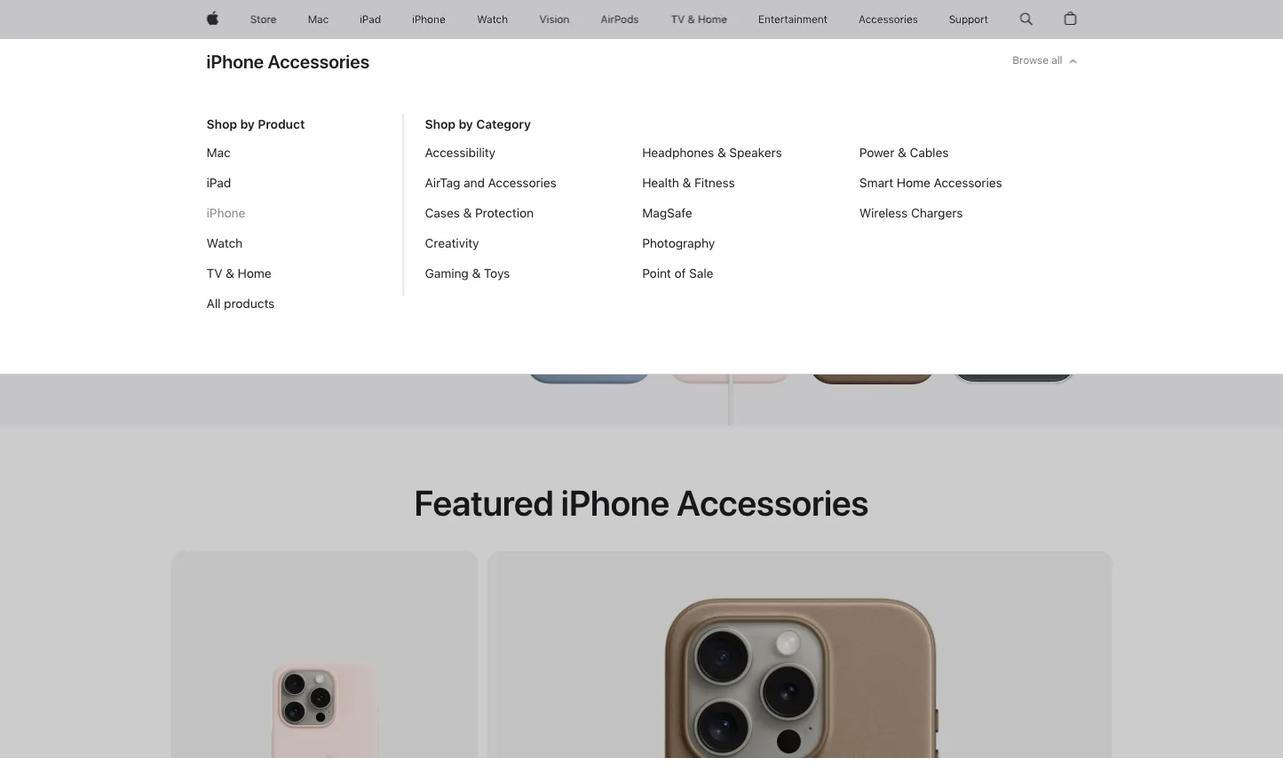 Task type: locate. For each thing, give the bounding box(es) containing it.
headphones
[[642, 145, 714, 160]]

1 horizontal spatial shop
[[425, 117, 455, 132]]

& inside gaming & toys link
[[472, 266, 480, 281]]

wireless
[[206, 291, 271, 313]]

magsafe link
[[642, 204, 692, 222]]

cases & protection link
[[425, 204, 534, 222]]

iphone accessories link
[[206, 51, 370, 77]]

1 shop from the left
[[206, 117, 237, 132]]

or
[[388, 265, 405, 288]]

& right cases
[[463, 206, 472, 221]]

ipad image
[[360, 0, 381, 39]]

& right tv
[[226, 266, 234, 281]]

home
[[897, 175, 930, 190], [238, 266, 271, 281]]

& left the toys on the left top of the page
[[472, 266, 480, 281]]

store image
[[250, 0, 277, 39]]

gaming & toys
[[425, 266, 510, 281]]

0 horizontal spatial shop
[[206, 117, 237, 132]]

0 vertical spatial iphone
[[206, 51, 264, 73]]

2 by from the left
[[459, 117, 473, 132]]

browse
[[1012, 54, 1049, 67]]

shop up accessibility
[[425, 117, 455, 132]]

2 shop from the left
[[425, 117, 455, 132]]

wireless chargers
[[859, 206, 963, 221]]

& inside tv & home link
[[226, 266, 234, 281]]

& for cables
[[898, 145, 906, 160]]

by left product
[[240, 117, 255, 132]]

shop for shop by product
[[206, 117, 237, 132]]

1 by from the left
[[240, 117, 255, 132]]

power & cables link
[[859, 144, 949, 162]]

all
[[1051, 54, 1062, 67]]

accessories for smart home accessories
[[934, 175, 1002, 190]]

& inside cases & protection link
[[463, 206, 472, 221]]

product
[[258, 117, 305, 132]]

iphone for iphone
[[206, 206, 245, 221]]

power
[[859, 145, 894, 160]]

0 horizontal spatial home
[[238, 266, 271, 281]]

accessibility link
[[425, 144, 495, 162]]

1 vertical spatial iphone
[[206, 206, 245, 221]]

support image
[[949, 0, 988, 39]]

&
[[898, 145, 906, 160], [682, 175, 691, 190], [463, 206, 472, 221], [226, 266, 234, 281], [472, 266, 480, 281]]

wallet,
[[335, 265, 384, 288]]

2 vertical spatial iphone
[[561, 482, 669, 524]]

products
[[224, 296, 275, 311]]

& inside health & fitness link
[[682, 175, 691, 190]]

1 horizontal spatial by
[[459, 117, 473, 132]]

iphone inside mix. match. magsafe. main content
[[561, 482, 669, 524]]

on
[[252, 265, 272, 288]]

accessories
[[268, 51, 370, 73], [488, 175, 556, 190], [934, 175, 1002, 190], [677, 482, 869, 524]]

iphone
[[206, 51, 264, 73], [206, 206, 245, 221], [561, 482, 669, 524]]

shop
[[206, 117, 237, 132], [425, 117, 455, 132]]

cases
[[425, 206, 460, 221]]

0 horizontal spatial by
[[240, 117, 255, 132]]

magsafe
[[642, 206, 692, 221]]

by up accessibility
[[459, 117, 473, 132]]

by for category
[[459, 117, 473, 132]]

airtag and accessories link
[[425, 174, 556, 192]]

mac
[[206, 145, 231, 160]]

& right health
[[682, 175, 691, 190]]

home left the a
[[238, 266, 271, 281]]

tv & home
[[206, 266, 271, 281]]

home up the wireless chargers
[[897, 175, 930, 190]]

iphone for iphone accessories
[[206, 51, 264, 73]]

accessories inside mix. match. magsafe. main content
[[677, 482, 869, 524]]

1 horizontal spatial home
[[897, 175, 930, 190]]

watch
[[206, 236, 242, 251]]

airtag
[[425, 175, 460, 190]]

& for protection
[[463, 206, 472, 221]]

all products link
[[206, 295, 275, 313]]

shop up mac
[[206, 117, 237, 132]]

fitness
[[694, 175, 735, 190]]

of
[[674, 266, 686, 281]]

& right the power
[[898, 145, 906, 160]]

featured
[[414, 482, 554, 524]]

sale
[[689, 266, 713, 281]]

finewoven case with magsafe in taupe, embedded apple logo in center, attached to iphone 15 pro natural titanium finish, seen through camera cut out. image
[[488, 551, 1112, 758]]

0 vertical spatial home
[[897, 175, 930, 190]]

local navigation
[[0, 39, 1283, 375]]

& for fitness
[[682, 175, 691, 190]]

& inside power & cables link
[[898, 145, 906, 160]]

magsafe.
[[206, 200, 383, 251]]

featured iphone accessories
[[414, 482, 869, 524]]

accessories for featured iphone accessories
[[677, 482, 869, 524]]

by for product
[[240, 117, 255, 132]]

case,
[[290, 265, 331, 288]]

browse all button
[[1012, 45, 1077, 77]]

headphones & speakers
[[642, 145, 782, 160]]

shop for shop by category
[[425, 117, 455, 132]]

gaming
[[425, 266, 469, 281]]

snap
[[206, 265, 248, 288]]

airtag and accessories
[[425, 175, 556, 190]]

cases & protection
[[425, 206, 534, 221]]

by
[[240, 117, 255, 132], [459, 117, 473, 132]]



Task type: vqa. For each thing, say whether or not it's contained in the screenshot.
Photography link
yes



Task type: describe. For each thing, give the bounding box(es) containing it.
smart home accessories
[[859, 175, 1002, 190]]

snap on a case, wallet, or wireless charger.
[[206, 265, 405, 313]]

category
[[476, 117, 531, 132]]

protection
[[475, 206, 534, 221]]

creativity
[[425, 236, 479, 251]]

point of sale
[[642, 266, 713, 281]]

accessories for airtag and accessories
[[488, 175, 556, 190]]

& for home
[[226, 266, 234, 281]]

& for toys
[[472, 266, 480, 281]]

chargers
[[911, 206, 963, 221]]

match.
[[289, 154, 415, 205]]

search apple.com image
[[1020, 0, 1033, 39]]

creativity link
[[425, 234, 479, 252]]

health & fitness link
[[642, 174, 735, 192]]

power & cables
[[859, 145, 949, 160]]

all
[[206, 296, 221, 311]]

watch link
[[206, 234, 242, 252]]

tv & home link
[[206, 265, 271, 282]]

photography
[[642, 236, 715, 251]]

iphone 15 pro silicone case with magsafe in light pink, embedded apple logo in centre, attached to iphone 15 pro natural titanium finish, seen through camera cut-out. image
[[207, 645, 443, 758]]

gaming & toys link
[[425, 265, 510, 282]]

charger.
[[275, 291, 339, 313]]

watch image
[[477, 0, 508, 39]]

mac image
[[308, 0, 328, 39]]

headphones & speakers link
[[642, 144, 782, 162]]

iphone link
[[206, 204, 245, 222]]

mac link
[[206, 144, 231, 162]]

browse all
[[1012, 54, 1062, 67]]

magsafe accessories attach to iphone. interchanging magsafe case, magsafe wallet, magsafe charger. image
[[354, 0, 1283, 426]]

point
[[642, 266, 671, 281]]

shop by category
[[425, 117, 531, 132]]

vision image
[[539, 0, 569, 39]]

and
[[464, 175, 485, 190]]

tv and home image
[[670, 0, 728, 39]]

mix. match. magsafe.
[[206, 154, 415, 251]]

accessibility
[[425, 145, 495, 160]]

ipad link
[[206, 174, 231, 192]]

iphone image
[[412, 0, 446, 39]]

wireless
[[859, 206, 908, 221]]

mix. match. magsafe. main content
[[0, 0, 1283, 758]]

ipad
[[206, 175, 231, 190]]

iphone accessories
[[206, 51, 370, 73]]

toys
[[484, 266, 510, 281]]

mix.
[[206, 154, 281, 205]]

smart
[[859, 175, 893, 190]]

1 vertical spatial home
[[238, 266, 271, 281]]

smart home accessories link
[[859, 174, 1002, 192]]

& speakers
[[717, 145, 782, 160]]

accessories image
[[859, 0, 918, 39]]

point of sale link
[[642, 265, 713, 282]]

shop by product
[[206, 117, 305, 132]]

health
[[642, 175, 679, 190]]

wireless chargers link
[[859, 204, 963, 222]]

photography link
[[642, 234, 715, 252]]

shopping bag image
[[1064, 0, 1077, 39]]

apple image
[[206, 0, 219, 39]]

airpods image
[[601, 0, 639, 39]]

cables
[[910, 145, 949, 160]]

all products
[[206, 296, 275, 311]]

health & fitness
[[642, 175, 735, 190]]

a
[[276, 265, 285, 288]]

entertainment image
[[759, 0, 827, 39]]

tv
[[206, 266, 222, 281]]



